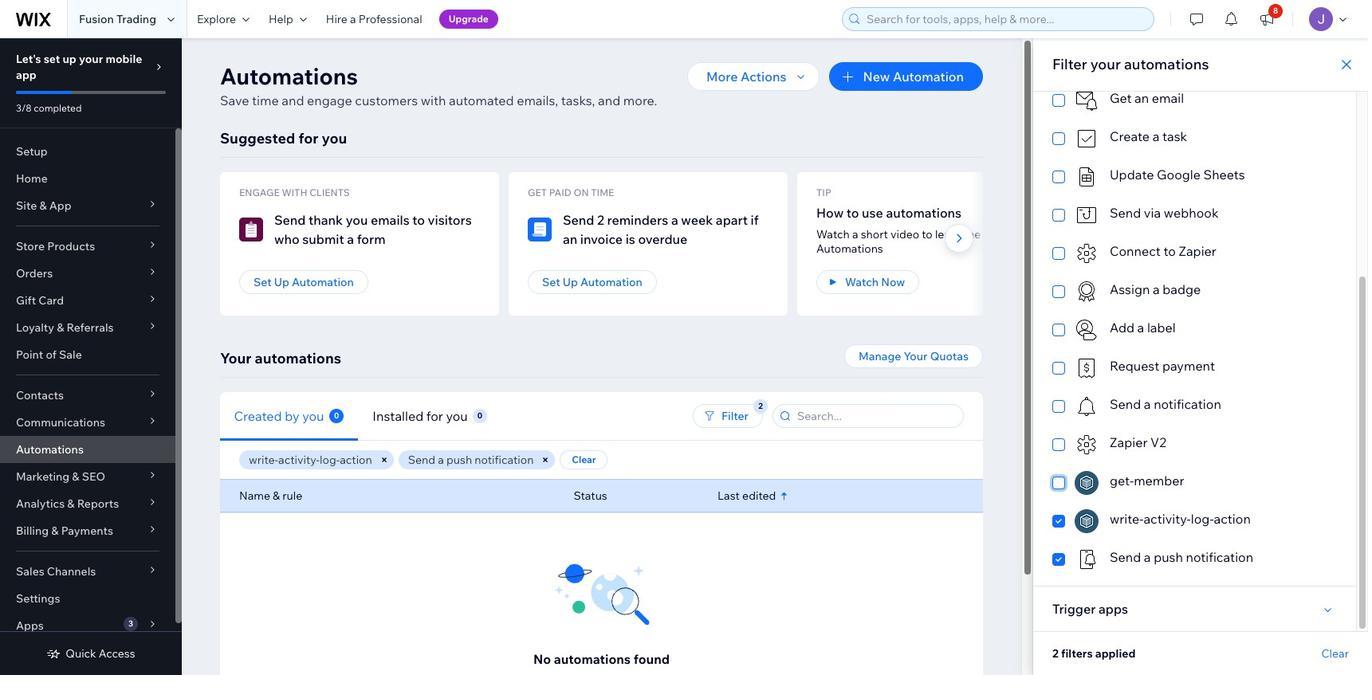 Task type: vqa. For each thing, say whether or not it's contained in the screenshot.
Info for Business Info
no



Task type: describe. For each thing, give the bounding box(es) containing it.
send down installed for you
[[408, 453, 435, 467]]

Zapier V2 checkbox
[[1052, 433, 1337, 457]]

Search for tools, apps, help & more... field
[[862, 8, 1149, 30]]

a left task at right top
[[1153, 128, 1160, 144]]

with
[[421, 92, 446, 108]]

on
[[574, 187, 589, 199]]

fusion trading
[[79, 12, 156, 26]]

zapier v2
[[1110, 435, 1166, 450]]

send for category icon for send via webhook
[[1110, 205, 1141, 221]]

more actions button
[[687, 62, 820, 91]]

watch inside button
[[845, 275, 879, 289]]

site & app button
[[0, 192, 175, 219]]

assign
[[1110, 281, 1150, 297]]

explore
[[197, 12, 236, 26]]

filter button
[[693, 404, 763, 428]]

found
[[634, 651, 670, 667]]

upgrade
[[449, 13, 489, 25]]

analytics & reports
[[16, 497, 119, 511]]

for for installed
[[426, 408, 443, 424]]

you for installed
[[446, 408, 468, 424]]

1 vertical spatial zapier
[[1110, 435, 1148, 450]]

with
[[282, 187, 307, 199]]

a inside the send 2 reminders a week apart if an invoice is overdue
[[671, 212, 678, 228]]

apps
[[16, 619, 44, 633]]

Search... field
[[792, 405, 958, 427]]

of inside sidebar element
[[46, 348, 57, 362]]

v2
[[1151, 435, 1166, 450]]

you for created
[[303, 408, 324, 424]]

professional
[[359, 12, 422, 26]]

send for category image for send
[[1110, 549, 1141, 565]]

gift card
[[16, 293, 64, 308]]

last edited
[[718, 489, 776, 503]]

payment
[[1162, 358, 1215, 374]]

completed
[[34, 102, 82, 114]]

learn
[[935, 227, 961, 242]]

mobile
[[106, 52, 142, 66]]

if
[[751, 212, 759, 228]]

notification inside option
[[1154, 396, 1221, 412]]

Add a label checkbox
[[1052, 318, 1337, 342]]

fusion
[[79, 12, 114, 26]]

point
[[16, 348, 43, 362]]

1 vertical spatial notification
[[475, 453, 534, 467]]

a down installed for you
[[438, 453, 444, 467]]

let's set up your mobile app
[[16, 52, 142, 82]]

set for send thank you emails to visitors who submit a form
[[254, 275, 272, 289]]

automations inside tip how to use automations watch a short video to learn the basics of wix automations
[[816, 242, 883, 256]]

gift
[[16, 293, 36, 308]]

an inside the send 2 reminders a week apart if an invoice is overdue
[[563, 231, 577, 247]]

set up automation for an
[[542, 275, 642, 289]]

action inside option
[[1214, 511, 1251, 527]]

you for suggested
[[322, 129, 347, 147]]

store
[[16, 239, 45, 254]]

activity- inside write-activity-log-action option
[[1144, 511, 1191, 527]]

& for analytics
[[67, 497, 75, 511]]

0 horizontal spatial send a push notification
[[408, 453, 534, 467]]

sheets
[[1204, 167, 1245, 183]]

visitors
[[428, 212, 472, 228]]

0 vertical spatial clear button
[[560, 450, 608, 470]]

0 vertical spatial activity-
[[278, 453, 320, 467]]

notification inside checkbox
[[1186, 549, 1253, 565]]

clear for bottom clear button
[[1322, 647, 1349, 661]]

a inside send thank you emails to visitors who submit a form
[[347, 231, 354, 247]]

invoice
[[580, 231, 623, 247]]

0 horizontal spatial push
[[446, 453, 472, 467]]

automation for send thank you emails to visitors who submit a form
[[292, 275, 354, 289]]

category image for send thank you emails to visitors who submit a form
[[239, 218, 263, 242]]

list containing how to use automations
[[220, 172, 1365, 316]]

point of sale link
[[0, 341, 175, 368]]

up
[[63, 52, 76, 66]]

rule
[[282, 489, 302, 503]]

add a label
[[1110, 320, 1176, 336]]

badge
[[1163, 281, 1201, 297]]

automation for send 2 reminders a week apart if an invoice is overdue
[[580, 275, 642, 289]]

is
[[626, 231, 635, 247]]

name
[[239, 489, 270, 503]]

2 filters applied
[[1052, 647, 1136, 661]]

filter for filter
[[722, 409, 749, 423]]

tab list containing created by you
[[220, 392, 608, 440]]

communications
[[16, 415, 105, 430]]

seo
[[82, 470, 105, 484]]

card
[[39, 293, 64, 308]]

0 for created by you
[[334, 410, 339, 421]]

send for category icon corresponding to send a notification
[[1110, 396, 1141, 412]]

write- inside write-activity-log-action option
[[1110, 511, 1144, 527]]

category image for update
[[1075, 165, 1099, 189]]

sales
[[16, 564, 44, 579]]

marketing & seo
[[16, 470, 105, 484]]

2 and from the left
[[598, 92, 620, 108]]

set up automation button for an
[[528, 270, 657, 294]]

get paid on time
[[528, 187, 614, 199]]

clear for the topmost clear button
[[572, 454, 596, 466]]

automated
[[449, 92, 514, 108]]

watch now
[[845, 275, 905, 289]]

8 button
[[1249, 0, 1284, 38]]

short
[[861, 227, 888, 242]]

analytics
[[16, 497, 65, 511]]

your automations
[[220, 349, 341, 368]]

member
[[1134, 473, 1184, 489]]

automations for automations save time and engage customers with automated emails, tasks, and more.
[[220, 62, 358, 90]]

category image for connect to zapier
[[1075, 242, 1099, 265]]

reminders
[[607, 212, 668, 228]]

a right hire
[[350, 12, 356, 26]]

basics
[[983, 227, 1016, 242]]

watch inside tip how to use automations watch a short video to learn the basics of wix automations
[[816, 227, 850, 242]]

how
[[816, 205, 844, 221]]

category image for zapier
[[1075, 433, 1099, 457]]

loyalty & referrals button
[[0, 314, 175, 341]]

status
[[574, 489, 607, 503]]

email
[[1152, 90, 1184, 106]]

payments
[[61, 524, 113, 538]]

& for name
[[273, 489, 280, 503]]

last
[[718, 489, 740, 503]]

settings
[[16, 592, 60, 606]]

category image for send via webhook
[[1075, 203, 1099, 227]]

set for send 2 reminders a week apart if an invoice is overdue
[[542, 275, 560, 289]]

update google sheets
[[1110, 167, 1245, 183]]

no automations found
[[533, 651, 670, 667]]

hire a professional link
[[316, 0, 432, 38]]

category image for request
[[1075, 356, 1099, 380]]

trading
[[116, 12, 156, 26]]

of inside tip how to use automations watch a short video to learn the basics of wix automations
[[1019, 227, 1029, 242]]

sales channels
[[16, 564, 96, 579]]

& for loyalty
[[57, 321, 64, 335]]

week
[[681, 212, 713, 228]]

a left badge
[[1153, 281, 1160, 297]]

use
[[862, 205, 883, 221]]

now
[[881, 275, 905, 289]]

edited
[[742, 489, 776, 503]]

via
[[1144, 205, 1161, 221]]

paid
[[549, 187, 571, 199]]

contacts
[[16, 388, 64, 403]]

category image for get an email
[[1075, 88, 1099, 112]]

new automation button
[[830, 62, 983, 91]]

send via webhook
[[1110, 205, 1219, 221]]

a inside checkbox
[[1144, 549, 1151, 565]]

& for marketing
[[72, 470, 79, 484]]

0 horizontal spatial write-
[[249, 453, 278, 467]]



Task type: locate. For each thing, give the bounding box(es) containing it.
let's
[[16, 52, 41, 66]]

automations up video
[[886, 205, 962, 221]]

to right the emails
[[412, 212, 425, 228]]

0 vertical spatial send a push notification
[[408, 453, 534, 467]]

filter
[[1052, 55, 1087, 73], [722, 409, 749, 423]]

automations up email
[[1124, 55, 1209, 73]]

engage
[[239, 187, 280, 199]]

1 horizontal spatial write-
[[1110, 511, 1144, 527]]

0 vertical spatial zapier
[[1179, 243, 1217, 259]]

send for send thank you emails to visitors who submit a form category icon
[[274, 212, 306, 228]]

category image for write-
[[1075, 509, 1099, 533]]

1 vertical spatial for
[[426, 408, 443, 424]]

5 category image from the top
[[1075, 509, 1099, 533]]

1 category image from the top
[[1075, 165, 1099, 189]]

for inside tab list
[[426, 408, 443, 424]]

and right 'time' at left
[[282, 92, 304, 108]]

set up automation down invoice at the top of page
[[542, 275, 642, 289]]

automation right new in the right top of the page
[[893, 69, 964, 85]]

1 vertical spatial clear
[[1322, 647, 1349, 661]]

1 vertical spatial clear button
[[1322, 647, 1349, 661]]

trigger
[[1052, 601, 1096, 617]]

video
[[890, 227, 919, 242]]

0 vertical spatial log-
[[320, 453, 340, 467]]

store products
[[16, 239, 95, 254]]

filters
[[1061, 647, 1093, 661]]

save
[[220, 92, 249, 108]]

2 inside the send 2 reminders a week apart if an invoice is overdue
[[597, 212, 604, 228]]

an right get
[[1135, 90, 1149, 106]]

a inside option
[[1137, 320, 1144, 336]]

sales channels button
[[0, 558, 175, 585]]

a inside tip how to use automations watch a short video to learn the basics of wix automations
[[852, 227, 858, 242]]

0 vertical spatial push
[[446, 453, 472, 467]]

1 horizontal spatial zapier
[[1179, 243, 1217, 259]]

0 horizontal spatial action
[[340, 453, 372, 467]]

send up who
[[274, 212, 306, 228]]

category image for send a notification
[[1075, 395, 1099, 419]]

send down request
[[1110, 396, 1141, 412]]

sale
[[59, 348, 82, 362]]

customers
[[355, 92, 418, 108]]

automations inside automations save time and engage customers with automated emails, tasks, and more.
[[220, 62, 358, 90]]

1 horizontal spatial for
[[426, 408, 443, 424]]

0 vertical spatial watch
[[816, 227, 850, 242]]

1 horizontal spatial filter
[[1052, 55, 1087, 73]]

write-activity-log-action
[[249, 453, 372, 467], [1110, 511, 1251, 527]]

send a push notification inside checkbox
[[1110, 549, 1253, 565]]

1 horizontal spatial log-
[[1191, 511, 1214, 527]]

the
[[964, 227, 981, 242]]

of left the sale
[[46, 348, 57, 362]]

2 horizontal spatial automations
[[816, 242, 883, 256]]

2 set from the left
[[542, 275, 560, 289]]

up for send 2 reminders a week apart if an invoice is overdue
[[563, 275, 578, 289]]

trigger apps
[[1052, 601, 1128, 617]]

category image
[[1075, 88, 1099, 112], [1075, 127, 1099, 151], [1075, 203, 1099, 227], [239, 218, 263, 242], [528, 218, 552, 242], [1075, 242, 1099, 265], [1075, 280, 1099, 304], [1075, 318, 1099, 342], [1075, 395, 1099, 419]]

setup link
[[0, 138, 175, 165]]

1 and from the left
[[282, 92, 304, 108]]

0 horizontal spatial zapier
[[1110, 435, 1148, 450]]

category image left create
[[1075, 127, 1099, 151]]

Request payment checkbox
[[1052, 356, 1337, 380]]

write-activity-log-action up rule
[[249, 453, 372, 467]]

1 horizontal spatial automations
[[220, 62, 358, 90]]

tip how to use automations watch a short video to learn the basics of wix automations
[[816, 187, 1051, 256]]

a left form at the top
[[347, 231, 354, 247]]

to right connect
[[1164, 243, 1176, 259]]

category image for add a label
[[1075, 318, 1099, 342]]

0 vertical spatial write-activity-log-action
[[249, 453, 372, 467]]

watch left now
[[845, 275, 879, 289]]

submit
[[302, 231, 344, 247]]

1 vertical spatial send a push notification
[[1110, 549, 1253, 565]]

0 for installed for you
[[477, 410, 482, 421]]

category image down get
[[528, 218, 552, 242]]

manage your quotas
[[859, 349, 969, 364]]

you up form at the top
[[346, 212, 368, 228]]

& inside dropdown button
[[67, 497, 75, 511]]

1 vertical spatial 2
[[1052, 647, 1059, 661]]

2 0 from the left
[[477, 410, 482, 421]]

automations inside tip how to use automations watch a short video to learn the basics of wix automations
[[886, 205, 962, 221]]

by
[[285, 408, 300, 424]]

quick access
[[66, 647, 135, 661]]

engage with clients
[[239, 187, 350, 199]]

automations up watch now button
[[816, 242, 883, 256]]

tab list
[[220, 392, 608, 440]]

set up automation button down who
[[239, 270, 368, 294]]

you for send
[[346, 212, 368, 228]]

installed for you
[[373, 408, 468, 424]]

& right "loyalty"
[[57, 321, 64, 335]]

1 vertical spatial push
[[1154, 549, 1183, 565]]

log- inside option
[[1191, 511, 1214, 527]]

site & app
[[16, 199, 71, 213]]

reports
[[77, 497, 119, 511]]

0 horizontal spatial an
[[563, 231, 577, 247]]

watch now button
[[816, 270, 920, 294]]

clear inside button
[[572, 454, 596, 466]]

write-
[[249, 453, 278, 467], [1110, 511, 1144, 527]]

category image left connect
[[1075, 242, 1099, 265]]

send down on
[[563, 212, 594, 228]]

Connect to Zapier checkbox
[[1052, 242, 1337, 265]]

a left week
[[671, 212, 678, 228]]

filter inside button
[[722, 409, 749, 423]]

1 your from the left
[[220, 349, 252, 368]]

send a push notification down installed for you
[[408, 453, 534, 467]]

send thank you emails to visitors who submit a form
[[274, 212, 472, 247]]

log- down created by you
[[320, 453, 340, 467]]

set up automation button down invoice at the top of page
[[528, 270, 657, 294]]

a
[[350, 12, 356, 26], [1153, 128, 1160, 144], [671, 212, 678, 228], [852, 227, 858, 242], [347, 231, 354, 247], [1153, 281, 1160, 297], [1137, 320, 1144, 336], [1144, 396, 1151, 412], [438, 453, 444, 467], [1144, 549, 1151, 565]]

a up zapier v2
[[1144, 396, 1151, 412]]

0 vertical spatial notification
[[1154, 396, 1221, 412]]

1 set up automation from the left
[[254, 275, 354, 289]]

settings link
[[0, 585, 175, 612]]

2 vertical spatial notification
[[1186, 549, 1253, 565]]

connect to zapier
[[1110, 243, 1217, 259]]

category image left send a notification
[[1075, 395, 1099, 419]]

1 horizontal spatial write-activity-log-action
[[1110, 511, 1251, 527]]

0 horizontal spatial filter
[[722, 409, 749, 423]]

setup
[[16, 144, 48, 159]]

automations right "no"
[[554, 651, 631, 667]]

marketing
[[16, 470, 70, 484]]

activity- up rule
[[278, 453, 320, 467]]

1 horizontal spatial 2
[[1052, 647, 1059, 661]]

watch down how on the right of the page
[[816, 227, 850, 242]]

new
[[863, 69, 890, 85]]

Update Google Sheets checkbox
[[1052, 165, 1337, 189]]

send for send 2 reminders a week apart if an invoice is overdue's category icon
[[563, 212, 594, 228]]

to inside send thank you emails to visitors who submit a form
[[412, 212, 425, 228]]

2 set up automation from the left
[[542, 275, 642, 289]]

quotas
[[930, 349, 969, 364]]

quick access button
[[47, 647, 135, 661]]

an inside get an email checkbox
[[1135, 90, 1149, 106]]

referrals
[[67, 321, 114, 335]]

0 vertical spatial automations
[[220, 62, 358, 90]]

automation down invoice at the top of page
[[580, 275, 642, 289]]

3 category image from the top
[[1075, 433, 1099, 457]]

zapier left v2
[[1110, 435, 1148, 450]]

your up created
[[220, 349, 252, 368]]

write- down the get-
[[1110, 511, 1144, 527]]

& right "site"
[[39, 199, 47, 213]]

set up automation
[[254, 275, 354, 289], [542, 275, 642, 289]]

push inside checkbox
[[1154, 549, 1183, 565]]

name & rule
[[239, 489, 302, 503]]

create a task
[[1110, 128, 1187, 144]]

4 category image from the top
[[1075, 471, 1099, 495]]

access
[[99, 647, 135, 661]]

you right by
[[303, 408, 324, 424]]

automations up by
[[255, 349, 341, 368]]

1 horizontal spatial activity-
[[1144, 511, 1191, 527]]

your up get
[[1090, 55, 1121, 73]]

contacts button
[[0, 382, 175, 409]]

1 vertical spatial log-
[[1191, 511, 1214, 527]]

0 vertical spatial clear
[[572, 454, 596, 466]]

add
[[1110, 320, 1135, 336]]

applied
[[1095, 647, 1136, 661]]

& right billing
[[51, 524, 59, 538]]

& inside 'popup button'
[[39, 199, 47, 213]]

a left short
[[852, 227, 858, 242]]

Send a push notification checkbox
[[1052, 548, 1337, 572]]

your inside let's set up your mobile app
[[79, 52, 103, 66]]

category image left add on the top
[[1075, 318, 1099, 342]]

1 vertical spatial write-
[[1110, 511, 1144, 527]]

1 horizontal spatial up
[[563, 275, 578, 289]]

overdue
[[638, 231, 687, 247]]

filter for filter your automations
[[1052, 55, 1087, 73]]

log- down 'get-member' option
[[1191, 511, 1214, 527]]

1 vertical spatial activity-
[[1144, 511, 1191, 527]]

thank
[[309, 212, 343, 228]]

0 vertical spatial 2
[[597, 212, 604, 228]]

home link
[[0, 165, 175, 192]]

for for suggested
[[299, 129, 319, 147]]

automations up 'time' at left
[[220, 62, 358, 90]]

installed
[[373, 408, 424, 424]]

set up automation button for submit
[[239, 270, 368, 294]]

loyalty
[[16, 321, 54, 335]]

log-
[[320, 453, 340, 467], [1191, 511, 1214, 527]]

1 vertical spatial filter
[[722, 409, 749, 423]]

0 horizontal spatial automations
[[16, 442, 84, 457]]

automations for automations
[[16, 442, 84, 457]]

category image right the wix
[[1075, 203, 1099, 227]]

automation down submit
[[292, 275, 354, 289]]

1 horizontal spatial push
[[1154, 549, 1183, 565]]

Send via webhook checkbox
[[1052, 203, 1337, 227]]

send inside send thank you emails to visitors who submit a form
[[274, 212, 306, 228]]

emails,
[[517, 92, 558, 108]]

your right the up
[[79, 52, 103, 66]]

push down installed for you
[[446, 453, 472, 467]]

1 vertical spatial write-activity-log-action
[[1110, 511, 1251, 527]]

form
[[357, 231, 386, 247]]

0 horizontal spatial log-
[[320, 453, 340, 467]]

send a notification
[[1110, 396, 1221, 412]]

assign a badge
[[1110, 281, 1201, 297]]

1 up from the left
[[274, 275, 289, 289]]

1 horizontal spatial your
[[904, 349, 928, 364]]

channels
[[47, 564, 96, 579]]

for down engage
[[299, 129, 319, 147]]

more.
[[623, 92, 657, 108]]

marketing & seo button
[[0, 463, 175, 490]]

1 horizontal spatial clear
[[1322, 647, 1349, 661]]

0 horizontal spatial 2
[[597, 212, 604, 228]]

& left rule
[[273, 489, 280, 503]]

& for billing
[[51, 524, 59, 538]]

Assign a badge checkbox
[[1052, 280, 1337, 304]]

2 up from the left
[[563, 275, 578, 289]]

category image left 'assign'
[[1075, 280, 1099, 304]]

0 horizontal spatial automation
[[292, 275, 354, 289]]

set up automation for submit
[[254, 275, 354, 289]]

to left "use"
[[847, 205, 859, 221]]

gift card button
[[0, 287, 175, 314]]

0 vertical spatial an
[[1135, 90, 1149, 106]]

you inside send thank you emails to visitors who submit a form
[[346, 212, 368, 228]]

0 horizontal spatial clear button
[[560, 450, 608, 470]]

1 vertical spatial an
[[563, 231, 577, 247]]

category image for send 2 reminders a week apart if an invoice is overdue
[[528, 218, 552, 242]]

Get an email checkbox
[[1052, 88, 1337, 112]]

of left the wix
[[1019, 227, 1029, 242]]

push down write-activity-log-action option
[[1154, 549, 1183, 565]]

0 horizontal spatial your
[[79, 52, 103, 66]]

2 vertical spatial automations
[[16, 442, 84, 457]]

2 up invoice at the top of page
[[597, 212, 604, 228]]

0 vertical spatial of
[[1019, 227, 1029, 242]]

you right installed
[[446, 408, 468, 424]]

2 category image from the top
[[1075, 356, 1099, 380]]

0 horizontal spatial set up automation button
[[239, 270, 368, 294]]

write-activity-log-action inside option
[[1110, 511, 1251, 527]]

write-activity-log-action checkbox
[[1052, 509, 1337, 533]]

your left quotas
[[904, 349, 928, 364]]

category image left get
[[1075, 88, 1099, 112]]

you down engage
[[322, 129, 347, 147]]

1 horizontal spatial of
[[1019, 227, 1029, 242]]

label
[[1147, 320, 1176, 336]]

get
[[528, 187, 547, 199]]

and left more.
[[598, 92, 620, 108]]

0 right by
[[334, 410, 339, 421]]

for
[[299, 129, 319, 147], [426, 408, 443, 424]]

0 horizontal spatial of
[[46, 348, 57, 362]]

automation inside new automation button
[[893, 69, 964, 85]]

a inside option
[[1144, 396, 1151, 412]]

set up automation down who
[[254, 275, 354, 289]]

category image for get-
[[1075, 471, 1099, 495]]

0 vertical spatial filter
[[1052, 55, 1087, 73]]

automations
[[1124, 55, 1209, 73], [886, 205, 962, 221], [255, 349, 341, 368], [554, 651, 631, 667]]

1 0 from the left
[[334, 410, 339, 421]]

1 vertical spatial of
[[46, 348, 57, 362]]

1 vertical spatial action
[[1214, 511, 1251, 527]]

1 horizontal spatial clear button
[[1322, 647, 1349, 661]]

send inside the send 2 reminders a week apart if an invoice is overdue
[[563, 212, 594, 228]]

category image for create a task
[[1075, 127, 1099, 151]]

category image left who
[[239, 218, 263, 242]]

& left "reports"
[[67, 497, 75, 511]]

sidebar element
[[0, 38, 182, 675]]

2 horizontal spatial automation
[[893, 69, 964, 85]]

& for site
[[39, 199, 47, 213]]

send left via
[[1110, 205, 1141, 221]]

1 horizontal spatial set up automation button
[[528, 270, 657, 294]]

more
[[706, 69, 738, 85]]

activity- down member
[[1144, 511, 1191, 527]]

zapier
[[1179, 243, 1217, 259], [1110, 435, 1148, 450]]

0 horizontal spatial write-activity-log-action
[[249, 453, 372, 467]]

point of sale
[[16, 348, 82, 362]]

for right installed
[[426, 408, 443, 424]]

category image
[[1075, 165, 1099, 189], [1075, 356, 1099, 380], [1075, 433, 1099, 457], [1075, 471, 1099, 495], [1075, 509, 1099, 533], [1075, 548, 1099, 572]]

help
[[269, 12, 293, 26]]

to left learn
[[922, 227, 933, 242]]

an left invoice at the top of page
[[563, 231, 577, 247]]

automations save time and engage customers with automated emails, tasks, and more.
[[220, 62, 657, 108]]

list
[[220, 172, 1365, 316]]

send inside checkbox
[[1110, 549, 1141, 565]]

& left seo
[[72, 470, 79, 484]]

1 set from the left
[[254, 275, 272, 289]]

0 vertical spatial write-
[[249, 453, 278, 467]]

get-member checkbox
[[1052, 471, 1337, 495]]

2 set up automation button from the left
[[528, 270, 657, 294]]

write- up name & rule
[[249, 453, 278, 467]]

0 horizontal spatial set up automation
[[254, 275, 354, 289]]

0 horizontal spatial your
[[220, 349, 252, 368]]

communications button
[[0, 409, 175, 436]]

up for send thank you emails to visitors who submit a form
[[274, 275, 289, 289]]

2 your from the left
[[904, 349, 928, 364]]

get-
[[1110, 473, 1134, 489]]

a right add on the top
[[1137, 320, 1144, 336]]

1 horizontal spatial action
[[1214, 511, 1251, 527]]

1 horizontal spatial set up automation
[[542, 275, 642, 289]]

0 horizontal spatial set
[[254, 275, 272, 289]]

webhook
[[1164, 205, 1219, 221]]

0 horizontal spatial activity-
[[278, 453, 320, 467]]

automations inside sidebar element
[[16, 442, 84, 457]]

0 horizontal spatial up
[[274, 275, 289, 289]]

0 vertical spatial for
[[299, 129, 319, 147]]

1 horizontal spatial and
[[598, 92, 620, 108]]

0 right installed for you
[[477, 410, 482, 421]]

2 left filters at the right bottom of the page
[[1052, 647, 1059, 661]]

6 category image from the top
[[1075, 548, 1099, 572]]

category image for assign a badge
[[1075, 280, 1099, 304]]

1 horizontal spatial send a push notification
[[1110, 549, 1253, 565]]

who
[[274, 231, 300, 247]]

0 horizontal spatial and
[[282, 92, 304, 108]]

hire
[[326, 12, 348, 26]]

emails
[[371, 212, 410, 228]]

hire a professional
[[326, 12, 422, 26]]

0 horizontal spatial for
[[299, 129, 319, 147]]

& inside popup button
[[51, 524, 59, 538]]

0 horizontal spatial 0
[[334, 410, 339, 421]]

automations up marketing
[[16, 442, 84, 457]]

your inside button
[[904, 349, 928, 364]]

app
[[16, 68, 37, 82]]

1 horizontal spatial set
[[542, 275, 560, 289]]

send a push notification down write-activity-log-action option
[[1110, 549, 1253, 565]]

send up apps at right
[[1110, 549, 1141, 565]]

category image for send
[[1075, 548, 1099, 572]]

1 horizontal spatial an
[[1135, 90, 1149, 106]]

0 vertical spatial action
[[340, 453, 372, 467]]

1 horizontal spatial your
[[1090, 55, 1121, 73]]

1 set up automation button from the left
[[239, 270, 368, 294]]

up
[[274, 275, 289, 289], [563, 275, 578, 289]]

1 vertical spatial watch
[[845, 275, 879, 289]]

1 vertical spatial automations
[[816, 242, 883, 256]]

write-activity-log-action down 'get-member' option
[[1110, 511, 1251, 527]]

8
[[1273, 6, 1278, 16]]

analytics & reports button
[[0, 490, 175, 517]]

zapier down send via webhook option
[[1179, 243, 1217, 259]]

Send a notification checkbox
[[1052, 395, 1337, 419]]

suggested for you
[[220, 129, 347, 147]]

1 horizontal spatial 0
[[477, 410, 482, 421]]

Create a task checkbox
[[1052, 127, 1337, 151]]

to inside option
[[1164, 243, 1176, 259]]

0 horizontal spatial clear
[[572, 454, 596, 466]]

a down write-activity-log-action option
[[1144, 549, 1151, 565]]

request payment
[[1110, 358, 1215, 374]]

1 horizontal spatial automation
[[580, 275, 642, 289]]



